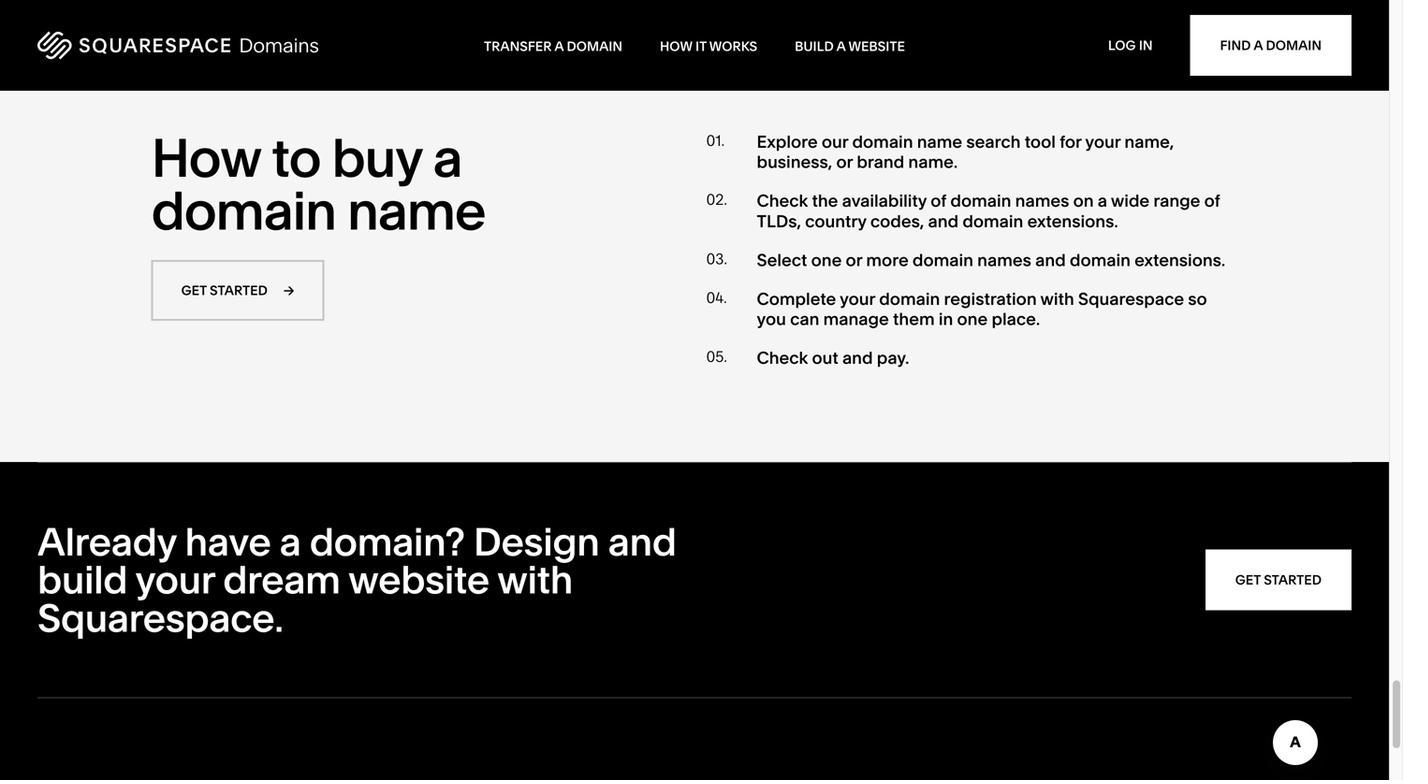 Task type: describe. For each thing, give the bounding box(es) containing it.
and inside already have a domain? design and build your dream website with squarespace.
[[608, 519, 677, 566]]

for
[[1060, 132, 1082, 152]]

started for how to buy a domain name
[[210, 283, 268, 299]]

find a domain
[[1221, 37, 1322, 53]]

names for on
[[1016, 191, 1070, 211]]

buy
[[332, 125, 422, 191]]

squarespace logo link
[[37, 25, 484, 66]]

how for how it works
[[660, 38, 693, 54]]

a right find
[[1254, 37, 1263, 53]]

domain inside complete your domain registration with squarespace so you can manage them in one place.
[[880, 289, 940, 309]]

transfer a domain
[[484, 38, 623, 54]]

0 vertical spatial one
[[812, 250, 842, 271]]

your inside complete your domain registration with squarespace so you can manage them in one place.
[[840, 289, 876, 309]]

check out and pay.
[[757, 348, 910, 369]]

in inside complete your domain registration with squarespace so you can manage them in one place.
[[939, 309, 954, 330]]

get started for how to buy a domain name
[[181, 283, 268, 299]]

or inside explore our domain name search tool for your name, business, or brand name.
[[837, 152, 853, 172]]

codes,
[[871, 211, 925, 232]]

build a website
[[795, 38, 905, 54]]

works
[[710, 38, 758, 54]]

can
[[790, 309, 820, 330]]

more
[[867, 250, 909, 271]]

availability
[[842, 191, 927, 211]]

with inside already have a domain? design and build your dream website with squarespace.
[[498, 557, 573, 604]]

and inside check the availability of domain names on a wide range of tlds, country codes, and domain extensions.
[[928, 211, 959, 232]]

a inside how to buy a domain name
[[433, 125, 462, 191]]

complete your domain registration with squarespace so you can manage them in one place.
[[757, 289, 1208, 330]]

started for already have a domain? design and build your dream website with squarespace.
[[1264, 573, 1322, 589]]

your for and
[[135, 557, 215, 604]]

transfer
[[484, 38, 552, 54]]

domain right more
[[913, 250, 974, 271]]

one inside complete your domain registration with squarespace so you can manage them in one place.
[[958, 309, 988, 330]]

→
[[284, 283, 294, 299]]

get for already have a domain? design and build your dream website with squarespace.
[[1236, 573, 1261, 589]]

have
[[185, 519, 271, 566]]

how it works link
[[660, 38, 758, 54]]

tlds,
[[757, 211, 802, 232]]

0 vertical spatial website
[[849, 38, 905, 54]]

domain right find
[[1267, 37, 1322, 53]]

squarespace logo image
[[37, 31, 319, 59]]

name inside how to buy a domain name
[[347, 178, 486, 243]]

search
[[967, 132, 1021, 152]]

1 horizontal spatial in
[[1139, 37, 1153, 53]]

to
[[272, 125, 321, 191]]

1 of from the left
[[931, 191, 947, 211]]

squarespace.
[[37, 595, 283, 643]]

your for tool
[[1086, 132, 1121, 152]]

the
[[812, 191, 839, 211]]

check for check out and pay.
[[757, 348, 808, 369]]

explore
[[757, 132, 818, 152]]

get started link
[[1206, 550, 1352, 611]]

you
[[757, 309, 787, 330]]

log
[[1109, 37, 1136, 53]]

our
[[822, 132, 849, 152]]

on
[[1074, 191, 1094, 211]]

how for how to buy a domain name
[[151, 125, 260, 191]]



Task type: vqa. For each thing, say whether or not it's contained in the screenshot.
bottommost with
yes



Task type: locate. For each thing, give the bounding box(es) containing it.
1 vertical spatial with
[[498, 557, 573, 604]]

names left on
[[1016, 191, 1070, 211]]

of
[[931, 191, 947, 211], [1205, 191, 1221, 211]]

a
[[1254, 37, 1263, 53], [555, 38, 564, 54], [837, 38, 846, 54], [433, 125, 462, 191], [1098, 191, 1108, 211], [280, 519, 301, 566]]

in
[[1139, 37, 1153, 53], [939, 309, 954, 330]]

domain up the → on the left of the page
[[151, 178, 336, 243]]

1 horizontal spatial get started
[[1236, 573, 1322, 589]]

with
[[1041, 289, 1075, 309], [498, 557, 573, 604]]

with inside complete your domain registration with squarespace so you can manage them in one place.
[[1041, 289, 1075, 309]]

check for check the availability of domain names on a wide range of tlds, country codes, and domain extensions.
[[757, 191, 808, 211]]

a right build
[[837, 38, 846, 54]]

tool
[[1025, 132, 1056, 152]]

0 horizontal spatial name
[[347, 178, 486, 243]]

0 vertical spatial extensions.
[[1028, 211, 1119, 232]]

wide
[[1111, 191, 1150, 211]]

or
[[837, 152, 853, 172], [846, 250, 863, 271]]

extensions. up 'so'
[[1135, 250, 1226, 271]]

names up registration
[[978, 250, 1032, 271]]

1 horizontal spatial extensions.
[[1135, 250, 1226, 271]]

0 horizontal spatial how
[[151, 125, 260, 191]]

manage
[[824, 309, 889, 330]]

how left "it" at top
[[660, 38, 693, 54]]

0 vertical spatial in
[[1139, 37, 1153, 53]]

business,
[[757, 152, 833, 172]]

0 vertical spatial your
[[1086, 132, 1121, 152]]

started inside get started link
[[1264, 573, 1322, 589]]

or left brand
[[837, 152, 853, 172]]

0 vertical spatial with
[[1041, 289, 1075, 309]]

1 horizontal spatial website
[[849, 38, 905, 54]]

names
[[1016, 191, 1070, 211], [978, 250, 1032, 271]]

a right transfer
[[555, 38, 564, 54]]

complete
[[757, 289, 837, 309]]

names for and
[[978, 250, 1032, 271]]

your inside already have a domain? design and build your dream website with squarespace.
[[135, 557, 215, 604]]

1 vertical spatial name
[[347, 178, 486, 243]]

find a domain link
[[1191, 15, 1352, 76]]

website
[[849, 38, 905, 54], [348, 557, 490, 604]]

how
[[660, 38, 693, 54], [151, 125, 260, 191]]

0 horizontal spatial one
[[812, 250, 842, 271]]

check the availability of domain names on a wide range of tlds, country codes, and domain extensions.
[[757, 191, 1221, 232]]

0 horizontal spatial get
[[181, 283, 207, 299]]

how left to
[[151, 125, 260, 191]]

0 horizontal spatial with
[[498, 557, 573, 604]]

extensions.
[[1028, 211, 1119, 232], [1135, 250, 1226, 271]]

0 vertical spatial name
[[917, 132, 963, 152]]

website inside already have a domain? design and build your dream website with squarespace.
[[348, 557, 490, 604]]

registration
[[944, 289, 1037, 309]]

how it works
[[660, 38, 758, 54]]

out
[[812, 348, 839, 369]]

1 vertical spatial how
[[151, 125, 260, 191]]

dream
[[223, 557, 341, 604]]

1 horizontal spatial your
[[840, 289, 876, 309]]

build
[[795, 38, 834, 54]]

1 vertical spatial website
[[348, 557, 490, 604]]

one left 'place.'
[[958, 309, 988, 330]]

already
[[37, 519, 176, 566]]

domain up squarespace
[[1070, 250, 1131, 271]]

extensions. inside check the availability of domain names on a wide range of tlds, country codes, and domain extensions.
[[1028, 211, 1119, 232]]

0 horizontal spatial started
[[210, 283, 268, 299]]

0 horizontal spatial website
[[348, 557, 490, 604]]

your
[[1086, 132, 1121, 152], [840, 289, 876, 309], [135, 557, 215, 604]]

1 horizontal spatial one
[[958, 309, 988, 330]]

check
[[757, 191, 808, 211], [757, 348, 808, 369]]

0 vertical spatial get started
[[181, 283, 268, 299]]

get
[[181, 283, 207, 299], [1236, 573, 1261, 589]]

and
[[928, 211, 959, 232], [1036, 250, 1066, 271], [843, 348, 873, 369], [608, 519, 677, 566]]

name,
[[1125, 132, 1175, 152]]

2 horizontal spatial your
[[1086, 132, 1121, 152]]

names inside check the availability of domain names on a wide range of tlds, country codes, and domain extensions.
[[1016, 191, 1070, 211]]

1 horizontal spatial of
[[1205, 191, 1221, 211]]

0 vertical spatial get
[[181, 283, 207, 299]]

your right build
[[135, 557, 215, 604]]

domain
[[1267, 37, 1322, 53], [567, 38, 623, 54], [853, 132, 914, 152], [151, 178, 336, 243], [951, 191, 1012, 211], [963, 211, 1024, 232], [913, 250, 974, 271], [1070, 250, 1131, 271], [880, 289, 940, 309]]

range
[[1154, 191, 1201, 211]]

name inside explore our domain name search tool for your name, business, or brand name.
[[917, 132, 963, 152]]

of down name.
[[931, 191, 947, 211]]

get started
[[181, 283, 268, 299], [1236, 573, 1322, 589]]

domain inside how to buy a domain name
[[151, 178, 336, 243]]

0 horizontal spatial your
[[135, 557, 215, 604]]

a inside already have a domain? design and build your dream website with squarespace.
[[280, 519, 301, 566]]

1 horizontal spatial with
[[1041, 289, 1075, 309]]

so
[[1189, 289, 1208, 309]]

domain down more
[[880, 289, 940, 309]]

1 vertical spatial get
[[1236, 573, 1261, 589]]

1 vertical spatial names
[[978, 250, 1032, 271]]

it
[[696, 38, 707, 54]]

0 vertical spatial started
[[210, 283, 268, 299]]

how to buy a domain name
[[151, 125, 486, 243]]

log in link
[[1109, 37, 1153, 53]]

1 vertical spatial in
[[939, 309, 954, 330]]

get started for already have a domain? design and build your dream website with squarespace.
[[1236, 573, 1322, 589]]

get for how to buy a domain name
[[181, 283, 207, 299]]

1 horizontal spatial started
[[1264, 573, 1322, 589]]

in right log
[[1139, 37, 1153, 53]]

0 horizontal spatial in
[[939, 309, 954, 330]]

design
[[474, 519, 600, 566]]

domain?
[[310, 519, 465, 566]]

how inside how to buy a domain name
[[151, 125, 260, 191]]

check down business,
[[757, 191, 808, 211]]

2 of from the left
[[1205, 191, 1221, 211]]

name.
[[909, 152, 958, 172]]

0 vertical spatial check
[[757, 191, 808, 211]]

0 vertical spatial how
[[660, 38, 693, 54]]

1 horizontal spatial get
[[1236, 573, 1261, 589]]

your inside explore our domain name search tool for your name, business, or brand name.
[[1086, 132, 1121, 152]]

0 vertical spatial names
[[1016, 191, 1070, 211]]

2 check from the top
[[757, 348, 808, 369]]

extensions. down for
[[1028, 211, 1119, 232]]

a right buy
[[433, 125, 462, 191]]

brand
[[857, 152, 905, 172]]

in right the them on the top
[[939, 309, 954, 330]]

of right range
[[1205, 191, 1221, 211]]

1 vertical spatial your
[[840, 289, 876, 309]]

a right on
[[1098, 191, 1108, 211]]

domain inside explore our domain name search tool for your name, business, or brand name.
[[853, 132, 914, 152]]

a right have
[[280, 519, 301, 566]]

1 horizontal spatial name
[[917, 132, 963, 152]]

pay.
[[877, 348, 910, 369]]

them
[[893, 309, 935, 330]]

domain right transfer
[[567, 38, 623, 54]]

started
[[210, 283, 268, 299], [1264, 573, 1322, 589]]

1 vertical spatial or
[[846, 250, 863, 271]]

transfer a domain link
[[484, 38, 623, 54]]

one
[[812, 250, 842, 271], [958, 309, 988, 330]]

place.
[[992, 309, 1041, 330]]

0 horizontal spatial of
[[931, 191, 947, 211]]

build
[[37, 557, 128, 604]]

1 horizontal spatial how
[[660, 38, 693, 54]]

a inside check the availability of domain names on a wide range of tlds, country codes, and domain extensions.
[[1098, 191, 1108, 211]]

already have a domain? design and build your dream website with squarespace.
[[37, 519, 677, 643]]

build a website link
[[795, 38, 905, 54]]

1 vertical spatial check
[[757, 348, 808, 369]]

1 vertical spatial extensions.
[[1135, 250, 1226, 271]]

your right for
[[1086, 132, 1121, 152]]

select
[[757, 250, 808, 271]]

check inside check the availability of domain names on a wide range of tlds, country codes, and domain extensions.
[[757, 191, 808, 211]]

select one or more domain names and domain extensions.
[[757, 250, 1226, 271]]

0 vertical spatial or
[[837, 152, 853, 172]]

one down country
[[812, 250, 842, 271]]

or left more
[[846, 250, 863, 271]]

0 horizontal spatial get started
[[181, 283, 268, 299]]

1 vertical spatial get started
[[1236, 573, 1322, 589]]

1 check from the top
[[757, 191, 808, 211]]

your down more
[[840, 289, 876, 309]]

1 vertical spatial one
[[958, 309, 988, 330]]

log in
[[1109, 37, 1153, 53]]

check down the you
[[757, 348, 808, 369]]

0 horizontal spatial extensions.
[[1028, 211, 1119, 232]]

country
[[805, 211, 867, 232]]

1 vertical spatial started
[[1264, 573, 1322, 589]]

explore our domain name search tool for your name, business, or brand name.
[[757, 132, 1175, 172]]

domain up select one or more domain names and domain extensions.
[[963, 211, 1024, 232]]

domain right our
[[853, 132, 914, 152]]

squarespace
[[1079, 289, 1185, 309]]

find
[[1221, 37, 1251, 53]]

name
[[917, 132, 963, 152], [347, 178, 486, 243]]

2 vertical spatial your
[[135, 557, 215, 604]]

domain down explore our domain name search tool for your name, business, or brand name.
[[951, 191, 1012, 211]]



